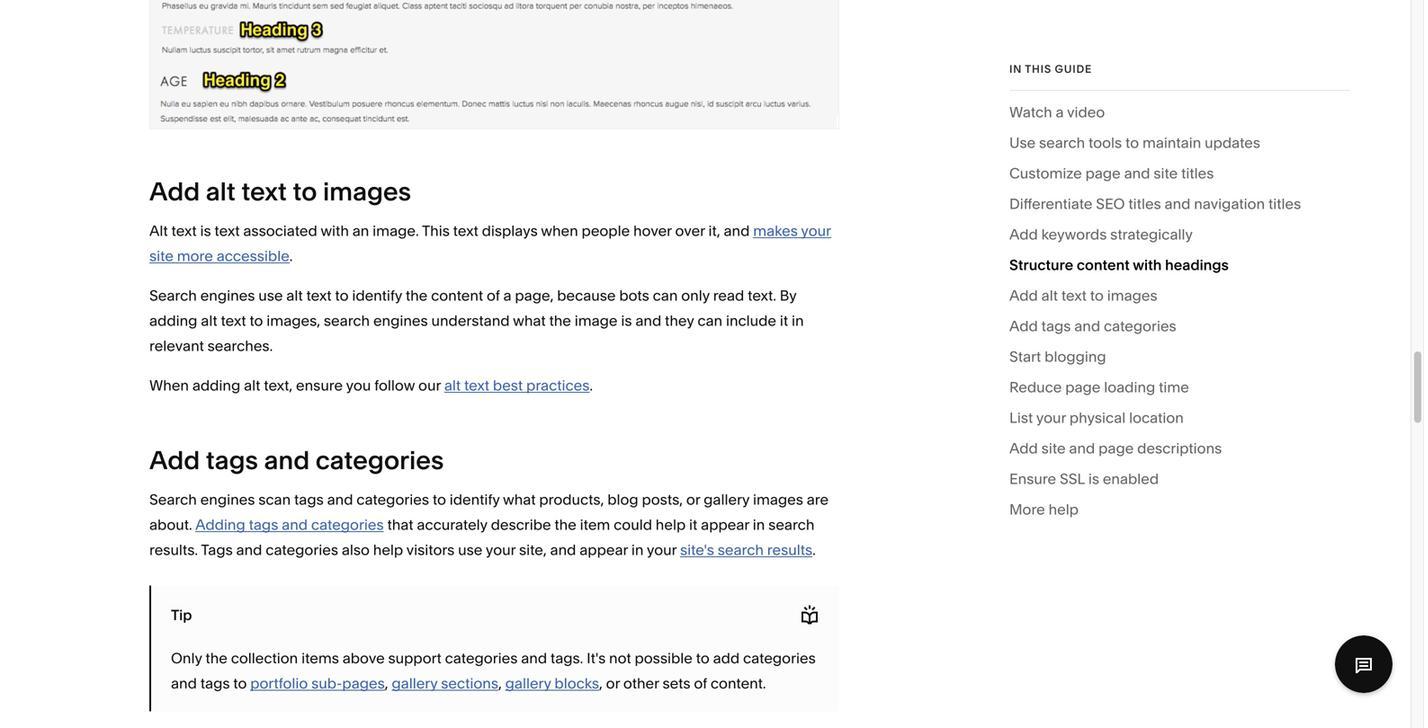 Task type: describe. For each thing, give the bounding box(es) containing it.
use search tools to maintain updates link
[[1010, 130, 1261, 161]]

reduce page loading time
[[1010, 379, 1190, 396]]

descriptions
[[1138, 440, 1222, 458]]

only
[[171, 650, 202, 668]]

you
[[346, 377, 371, 395]]

and down use search tools to maintain updates link
[[1125, 165, 1151, 182]]

alt
[[149, 222, 168, 240]]

that accurately describe the item could help it appear in search results. tags and categories also help visitors use your site, and appear in your
[[149, 517, 815, 559]]

image
[[575, 312, 618, 330]]

start
[[1010, 348, 1042, 366]]

the down the this
[[406, 287, 428, 305]]

above
[[343, 650, 385, 668]]

1 , from the left
[[385, 675, 388, 693]]

start blogging link
[[1010, 345, 1107, 375]]

text,
[[264, 377, 293, 395]]

search inside use search tools to maintain updates link
[[1039, 134, 1086, 152]]

images,
[[267, 312, 320, 330]]

more
[[1010, 501, 1046, 519]]

search inside that accurately describe the item could help it appear in search results. tags and categories also help visitors use your site, and appear in your
[[769, 517, 815, 534]]

differentiate seo titles and navigation titles link
[[1010, 192, 1302, 222]]

could
[[614, 517, 652, 534]]

your left site's
[[647, 542, 677, 559]]

engines for and
[[200, 491, 255, 509]]

the inside only the collection items above support categories and tags. it's not possible to add categories and tags to
[[206, 650, 228, 668]]

this
[[1025, 63, 1052, 76]]

text.
[[748, 287, 777, 305]]

searches.
[[208, 337, 273, 355]]

site inside the makes your site more accessible
[[149, 247, 174, 265]]

ensure ssl is enabled link
[[1010, 467, 1159, 498]]

makes your site more accessible
[[149, 222, 832, 265]]

add keywords strategically link
[[1010, 222, 1193, 253]]

text up add tags and categories link
[[1062, 287, 1087, 305]]

enabled
[[1103, 471, 1159, 488]]

use inside search engines use alt text to identify the content of a page, because bots can only read text. by adding alt text to images, search engines understand what the image is and they can include it in relevant searches.
[[258, 287, 283, 305]]

accessible
[[217, 247, 290, 265]]

0 horizontal spatial images
[[323, 176, 411, 207]]

categories inside that accurately describe the item could help it appear in search results. tags and categories also help visitors use your site, and appear in your
[[266, 542, 338, 559]]

alt left text,
[[244, 377, 260, 395]]

it's
[[587, 650, 606, 668]]

what inside search engines scan tags and categories to identify what products, blog posts, or gallery images are about.
[[503, 491, 536, 509]]

and up scan
[[264, 445, 310, 476]]

when
[[541, 222, 578, 240]]

your inside the makes your site more accessible
[[801, 222, 832, 240]]

2 horizontal spatial titles
[[1269, 195, 1302, 213]]

0 vertical spatial a
[[1056, 103, 1064, 121]]

and down add alt text to images link
[[1075, 318, 1101, 335]]

and inside search engines scan tags and categories to identify what products, blog posts, or gallery images are about.
[[327, 491, 353, 509]]

1 vertical spatial adding
[[192, 377, 241, 395]]

1 vertical spatial add alt text to images
[[1010, 287, 1158, 305]]

2 horizontal spatial site
[[1154, 165, 1178, 182]]

alt text best practices link
[[444, 377, 590, 395]]

adding tags and categories link
[[195, 517, 384, 534]]

0 vertical spatial .
[[290, 247, 293, 265]]

0 horizontal spatial help
[[373, 542, 403, 559]]

follow
[[375, 377, 415, 395]]

gallery blocks link
[[505, 675, 599, 693]]

add alt text to images link
[[1010, 283, 1158, 314]]

structure content with headings
[[1010, 256, 1229, 274]]

visitors
[[407, 542, 455, 559]]

0 vertical spatial appear
[[701, 517, 750, 534]]

and up strategically
[[1165, 195, 1191, 213]]

structure content with headings link
[[1010, 253, 1229, 283]]

when
[[149, 377, 189, 395]]

text up the "searches."
[[221, 312, 246, 330]]

more
[[177, 247, 213, 265]]

loading
[[1104, 379, 1156, 396]]

image.
[[373, 222, 419, 240]]

and up gallery blocks link
[[521, 650, 547, 668]]

2 horizontal spatial help
[[1049, 501, 1079, 519]]

adding inside search engines use alt text to identify the content of a page, because bots can only read text. by adding alt text to images, search engines understand what the image is and they can include it in relevant searches.
[[149, 312, 197, 330]]

tags inside only the collection items above support categories and tags. it's not possible to add categories and tags to
[[200, 675, 230, 693]]

that
[[387, 517, 414, 534]]

they
[[665, 312, 694, 330]]

1 horizontal spatial content
[[1077, 256, 1130, 274]]

add site and page descriptions
[[1010, 440, 1222, 458]]

add keywords strategically
[[1010, 226, 1193, 243]]

best
[[493, 377, 523, 395]]

start blogging
[[1010, 348, 1107, 366]]

and right it,
[[724, 222, 750, 240]]

support
[[388, 650, 442, 668]]

is for ensure
[[1089, 471, 1100, 488]]

makes your site more accessible link
[[149, 222, 832, 265]]

engines for text
[[200, 287, 255, 305]]

understand
[[432, 312, 510, 330]]

in inside search engines use alt text to identify the content of a page, because bots can only read text. by adding alt text to images, search engines understand what the image is and they can include it in relevant searches.
[[792, 312, 804, 330]]

scan
[[258, 491, 291, 509]]

use search tools to maintain updates
[[1010, 134, 1261, 152]]

adding
[[195, 517, 245, 534]]

page for customize
[[1086, 165, 1121, 182]]

content inside search engines use alt text to identify the content of a page, because bots can only read text. by adding alt text to images, search engines understand what the image is and they can include it in relevant searches.
[[431, 287, 483, 305]]

page for reduce
[[1066, 379, 1101, 396]]

tags inside search engines scan tags and categories to identify what products, blog posts, or gallery images are about.
[[294, 491, 324, 509]]

by
[[780, 287, 797, 305]]

3 , from the left
[[599, 675, 603, 693]]

identify inside search engines scan tags and categories to identify what products, blog posts, or gallery images are about.
[[450, 491, 500, 509]]

is for alt
[[200, 222, 211, 240]]

text up accessible
[[215, 222, 240, 240]]

headings
[[1166, 256, 1229, 274]]

time
[[1159, 379, 1190, 396]]

hover
[[634, 222, 672, 240]]

about.
[[149, 517, 192, 534]]

tags up the start blogging
[[1042, 318, 1071, 335]]

and down scan
[[282, 517, 308, 534]]

add for add tags and categories link
[[1010, 318, 1038, 335]]

add site and page descriptions link
[[1010, 436, 1222, 467]]

2 , from the left
[[499, 675, 502, 693]]

1 vertical spatial or
[[606, 675, 620, 693]]

read
[[713, 287, 745, 305]]

pages
[[342, 675, 385, 693]]

search for search engines scan tags and categories to identify what products, blog posts, or gallery images are about.
[[149, 491, 197, 509]]

search engines use alt text to identify the content of a page, because bots can only read text. by adding alt text to images, search engines understand what the image is and they can include it in relevant searches.
[[149, 287, 804, 355]]

images inside search engines scan tags and categories to identify what products, blog posts, or gallery images are about.
[[753, 491, 804, 509]]

your left 'site,'
[[486, 542, 516, 559]]

portfolio sub-pages link
[[250, 675, 385, 693]]

2 horizontal spatial .
[[813, 542, 816, 559]]

text right alt
[[171, 222, 197, 240]]

seo
[[1096, 195, 1125, 213]]

video
[[1067, 103, 1105, 121]]

customize
[[1010, 165, 1082, 182]]

2 horizontal spatial images
[[1108, 287, 1158, 305]]

your right list
[[1037, 409, 1067, 427]]

the inside that accurately describe the item could help it appear in search results. tags and categories also help visitors use your site, and appear in your
[[555, 517, 577, 534]]

bots
[[619, 287, 650, 305]]

ensure
[[296, 377, 343, 395]]

accurately
[[417, 517, 488, 534]]

content.
[[711, 675, 766, 693]]

differentiate seo titles and navigation titles
[[1010, 195, 1302, 213]]

0 horizontal spatial titles
[[1129, 195, 1162, 213]]

1 horizontal spatial help
[[656, 517, 686, 534]]

1 vertical spatial can
[[698, 312, 723, 330]]

add up alt
[[149, 176, 200, 207]]

watch a video
[[1010, 103, 1105, 121]]

tags down scan
[[249, 517, 278, 534]]

of inside search engines use alt text to identify the content of a page, because bots can only read text. by adding alt text to images, search engines understand what the image is and they can include it in relevant searches.
[[487, 287, 500, 305]]

include
[[726, 312, 777, 330]]

physical
[[1070, 409, 1126, 427]]

1 vertical spatial engines
[[373, 312, 428, 330]]

and up ensure ssl is enabled
[[1070, 440, 1096, 458]]



Task type: vqa. For each thing, say whether or not it's contained in the screenshot.
the leftmost the a
yes



Task type: locate. For each thing, give the bounding box(es) containing it.
add inside add alt text to images link
[[1010, 287, 1038, 305]]

2 vertical spatial site
[[1042, 440, 1066, 458]]

watch a video link
[[1010, 100, 1105, 130]]

adding tags and categories
[[195, 517, 384, 534]]

a left video
[[1056, 103, 1064, 121]]

search inside search engines use alt text to identify the content of a page, because bots can only read text. by adding alt text to images, search engines understand what the image is and they can include it in relevant searches.
[[324, 312, 370, 330]]

is inside search engines use alt text to identify the content of a page, because bots can only read text. by adding alt text to images, search engines understand what the image is and they can include it in relevant searches.
[[621, 312, 632, 330]]

is inside ensure ssl is enabled link
[[1089, 471, 1100, 488]]

add inside 'add keywords strategically' link
[[1010, 226, 1038, 243]]

are
[[807, 491, 829, 509]]

or inside search engines scan tags and categories to identify what products, blog posts, or gallery images are about.
[[687, 491, 700, 509]]

titles right the navigation
[[1269, 195, 1302, 213]]

appear down item
[[580, 542, 628, 559]]

0 vertical spatial is
[[200, 222, 211, 240]]

engines inside search engines scan tags and categories to identify what products, blog posts, or gallery images are about.
[[200, 491, 255, 509]]

page down tools
[[1086, 165, 1121, 182]]

1 vertical spatial use
[[458, 542, 483, 559]]

search for search engines use alt text to identify the content of a page, because bots can only read text. by adding alt text to images, search engines understand what the image is and they can include it in relevant searches.
[[149, 287, 197, 305]]

use up images,
[[258, 287, 283, 305]]

1 search from the top
[[149, 287, 197, 305]]

identify down an
[[352, 287, 402, 305]]

text up images,
[[306, 287, 332, 305]]

and down bots on the top of the page
[[636, 312, 662, 330]]

appear up site's search results link
[[701, 517, 750, 534]]

1 horizontal spatial add tags and categories
[[1010, 318, 1177, 335]]

in down by
[[792, 312, 804, 330]]

associated
[[243, 222, 317, 240]]

alt up the "searches."
[[201, 312, 217, 330]]

engines up follow
[[373, 312, 428, 330]]

0 horizontal spatial in
[[632, 542, 644, 559]]

is down bots on the top of the page
[[621, 312, 632, 330]]

images up an
[[323, 176, 411, 207]]

with down strategically
[[1133, 256, 1162, 274]]

0 horizontal spatial site
[[149, 247, 174, 265]]

1 horizontal spatial site
[[1042, 440, 1066, 458]]

1 vertical spatial is
[[621, 312, 632, 330]]

page up enabled
[[1099, 440, 1134, 458]]

of
[[487, 287, 500, 305], [694, 675, 707, 693]]

alt right our
[[444, 377, 461, 395]]

portfolio
[[250, 675, 308, 693]]

to inside search engines scan tags and categories to identify what products, blog posts, or gallery images are about.
[[433, 491, 446, 509]]

0 horizontal spatial .
[[290, 247, 293, 265]]

0 vertical spatial page
[[1086, 165, 1121, 182]]

1 horizontal spatial in
[[753, 517, 765, 534]]

sub-
[[311, 675, 342, 693]]

0 horizontal spatial of
[[487, 287, 500, 305]]

search up results
[[769, 517, 815, 534]]

1 vertical spatial it
[[689, 517, 698, 534]]

. down image
[[590, 377, 593, 395]]

0 horizontal spatial with
[[321, 222, 349, 240]]

site up "ssl"
[[1042, 440, 1066, 458]]

site
[[1154, 165, 1178, 182], [149, 247, 174, 265], [1042, 440, 1066, 458]]

add tags and categories up scan
[[149, 445, 444, 476]]

sets
[[663, 675, 691, 693]]

, down it's
[[599, 675, 603, 693]]

1 horizontal spatial a
[[1056, 103, 1064, 121]]

2 horizontal spatial is
[[1089, 471, 1100, 488]]

2 horizontal spatial in
[[792, 312, 804, 330]]

tags down only
[[200, 675, 230, 693]]

site's search results link
[[680, 542, 813, 559]]

add alt text to images
[[149, 176, 411, 207], [1010, 287, 1158, 305]]

blogging
[[1045, 348, 1107, 366]]

site down alt
[[149, 247, 174, 265]]

0 vertical spatial with
[[321, 222, 349, 240]]

customize page and site titles
[[1010, 165, 1214, 182]]

0 horizontal spatial a
[[504, 287, 512, 305]]

1 horizontal spatial appear
[[701, 517, 750, 534]]

tags up adding tags and categories
[[294, 491, 324, 509]]

1 horizontal spatial gallery
[[505, 675, 551, 693]]

0 vertical spatial images
[[323, 176, 411, 207]]

1 vertical spatial with
[[1133, 256, 1162, 274]]

categories inside search engines scan tags and categories to identify what products, blog posts, or gallery images are about.
[[357, 491, 429, 509]]

titles inside customize page and site titles link
[[1182, 165, 1214, 182]]

0 vertical spatial add alt text to images
[[149, 176, 411, 207]]

2 vertical spatial page
[[1099, 440, 1134, 458]]

add tags and categories down add alt text to images link
[[1010, 318, 1177, 335]]

1 vertical spatial .
[[590, 377, 593, 395]]

1 horizontal spatial with
[[1133, 256, 1162, 274]]

and right 'site,'
[[550, 542, 576, 559]]

ensure ssl is enabled
[[1010, 471, 1159, 488]]

an
[[353, 222, 369, 240]]

0 vertical spatial in
[[792, 312, 804, 330]]

more help link
[[1010, 498, 1079, 528]]

your right makes
[[801, 222, 832, 240]]

or right posts,
[[687, 491, 700, 509]]

1 vertical spatial page
[[1066, 379, 1101, 396]]

1 horizontal spatial ,
[[499, 675, 502, 693]]

collection
[[231, 650, 298, 668]]

results.
[[149, 542, 198, 559]]

0 horizontal spatial add alt text to images
[[149, 176, 411, 207]]

search right images,
[[324, 312, 370, 330]]

1 vertical spatial in
[[753, 517, 765, 534]]

add for add site and page descriptions link
[[1010, 440, 1038, 458]]

guide
[[1055, 63, 1093, 76]]

content down 'add keywords strategically' link
[[1077, 256, 1130, 274]]

0 vertical spatial can
[[653, 287, 678, 305]]

reduce
[[1010, 379, 1062, 396]]

0 vertical spatial site
[[1154, 165, 1178, 182]]

adding down the "searches."
[[192, 377, 241, 395]]

help down posts,
[[656, 517, 686, 534]]

1 vertical spatial appear
[[580, 542, 628, 559]]

0 vertical spatial of
[[487, 287, 500, 305]]

list your physical location
[[1010, 409, 1184, 427]]

identify inside search engines use alt text to identify the content of a page, because bots can only read text. by adding alt text to images, search engines understand what the image is and they can include it in relevant searches.
[[352, 287, 402, 305]]

engines
[[200, 287, 255, 305], [373, 312, 428, 330], [200, 491, 255, 509]]

alt up images,
[[286, 287, 303, 305]]

2 vertical spatial .
[[813, 542, 816, 559]]

add inside add tags and categories link
[[1010, 318, 1038, 335]]

0 vertical spatial search
[[149, 287, 197, 305]]

and up also
[[327, 491, 353, 509]]

1 vertical spatial search
[[149, 491, 197, 509]]

it up site's
[[689, 517, 698, 534]]

1 horizontal spatial add alt text to images
[[1010, 287, 1158, 305]]

add alt text to images up associated
[[149, 176, 411, 207]]

1 vertical spatial images
[[1108, 287, 1158, 305]]

watch
[[1010, 103, 1053, 121]]

0 vertical spatial content
[[1077, 256, 1130, 274]]

what
[[513, 312, 546, 330], [503, 491, 536, 509]]

it inside that accurately describe the item could help it appear in search results. tags and categories also help visitors use your site, and appear in your
[[689, 517, 698, 534]]

.
[[290, 247, 293, 265], [590, 377, 593, 395], [813, 542, 816, 559]]

2 horizontal spatial ,
[[599, 675, 603, 693]]

describe
[[491, 517, 551, 534]]

. down are
[[813, 542, 816, 559]]

identify
[[352, 287, 402, 305], [450, 491, 500, 509]]

item
[[580, 517, 610, 534]]

tags.
[[551, 650, 583, 668]]

ensure
[[1010, 471, 1057, 488]]

0 vertical spatial use
[[258, 287, 283, 305]]

search down watch a video link
[[1039, 134, 1086, 152]]

and
[[1125, 165, 1151, 182], [1165, 195, 1191, 213], [724, 222, 750, 240], [636, 312, 662, 330], [1075, 318, 1101, 335], [1070, 440, 1096, 458], [264, 445, 310, 476], [327, 491, 353, 509], [282, 517, 308, 534], [236, 542, 262, 559], [550, 542, 576, 559], [521, 650, 547, 668], [171, 675, 197, 693]]

it inside search engines use alt text to identify the content of a page, because bots can only read text. by adding alt text to images, search engines understand what the image is and they can include it in relevant searches.
[[780, 312, 788, 330]]

1 horizontal spatial can
[[698, 312, 723, 330]]

and right tags
[[236, 542, 262, 559]]

add
[[713, 650, 740, 668]]

1 vertical spatial of
[[694, 675, 707, 693]]

0 horizontal spatial add tags and categories
[[149, 445, 444, 476]]

add down list
[[1010, 440, 1038, 458]]

because
[[557, 287, 616, 305]]

1 vertical spatial what
[[503, 491, 536, 509]]

add tags and categories link
[[1010, 314, 1177, 345]]

0 horizontal spatial ,
[[385, 675, 388, 693]]

1 vertical spatial a
[[504, 287, 512, 305]]

in down could at the bottom left of page
[[632, 542, 644, 559]]

location
[[1130, 409, 1184, 427]]

gallery down support
[[392, 675, 438, 693]]

appear
[[701, 517, 750, 534], [580, 542, 628, 559]]

it,
[[709, 222, 721, 240]]

search down more at the top
[[149, 287, 197, 305]]

add for add alt text to images link
[[1010, 287, 1038, 305]]

2 vertical spatial is
[[1089, 471, 1100, 488]]

gallery up site's search results link
[[704, 491, 750, 509]]

with left an
[[321, 222, 349, 240]]

add down structure
[[1010, 287, 1038, 305]]

sections
[[441, 675, 499, 693]]

0 horizontal spatial appear
[[580, 542, 628, 559]]

0 horizontal spatial can
[[653, 287, 678, 305]]

only the collection items above support categories and tags. it's not possible to add categories and tags to
[[171, 650, 816, 693]]

the
[[406, 287, 428, 305], [549, 312, 571, 330], [555, 517, 577, 534], [206, 650, 228, 668]]

search
[[149, 287, 197, 305], [149, 491, 197, 509]]

1 vertical spatial site
[[149, 247, 174, 265]]

2 vertical spatial in
[[632, 542, 644, 559]]

site's
[[680, 542, 714, 559]]

the left image
[[549, 312, 571, 330]]

search inside search engines scan tags and categories to identify what products, blog posts, or gallery images are about.
[[149, 491, 197, 509]]

can up they
[[653, 287, 678, 305]]

0 vertical spatial it
[[780, 312, 788, 330]]

1 vertical spatial identify
[[450, 491, 500, 509]]

1 horizontal spatial images
[[753, 491, 804, 509]]

in up site's search results .
[[753, 517, 765, 534]]

gallery inside search engines scan tags and categories to identify what products, blog posts, or gallery images are about.
[[704, 491, 750, 509]]

over
[[675, 222, 705, 240]]

add up start
[[1010, 318, 1038, 335]]

2 vertical spatial images
[[753, 491, 804, 509]]

with inside structure content with headings link
[[1133, 256, 1162, 274]]

site's search results .
[[680, 542, 816, 559]]

add for 'add keywords strategically' link
[[1010, 226, 1038, 243]]

0 horizontal spatial content
[[431, 287, 483, 305]]

search right site's
[[718, 542, 764, 559]]

add inside add site and page descriptions link
[[1010, 440, 1038, 458]]

this
[[422, 222, 450, 240]]

search inside search engines use alt text to identify the content of a page, because bots can only read text. by adding alt text to images, search engines understand what the image is and they can include it in relevant searches.
[[149, 287, 197, 305]]

of right sets
[[694, 675, 707, 693]]

to
[[1126, 134, 1139, 152], [293, 176, 317, 207], [1091, 287, 1104, 305], [335, 287, 349, 305], [250, 312, 263, 330], [433, 491, 446, 509], [696, 650, 710, 668], [233, 675, 247, 693]]

1 vertical spatial content
[[431, 287, 483, 305]]

other
[[624, 675, 659, 693]]

1 horizontal spatial it
[[780, 312, 788, 330]]

0 horizontal spatial gallery
[[392, 675, 438, 693]]

or down the not
[[606, 675, 620, 693]]

0 vertical spatial or
[[687, 491, 700, 509]]

adding up relevant
[[149, 312, 197, 330]]

0 horizontal spatial or
[[606, 675, 620, 693]]

1 horizontal spatial titles
[[1182, 165, 1214, 182]]

only
[[682, 287, 710, 305]]

makes
[[753, 222, 798, 240]]

1 horizontal spatial .
[[590, 377, 593, 395]]

images down structure content with headings link
[[1108, 287, 1158, 305]]

images left are
[[753, 491, 804, 509]]

search
[[1039, 134, 1086, 152], [324, 312, 370, 330], [769, 517, 815, 534], [718, 542, 764, 559]]

tags
[[201, 542, 233, 559]]

help down that
[[373, 542, 403, 559]]

0 horizontal spatial is
[[200, 222, 211, 240]]

1 vertical spatial add tags and categories
[[149, 445, 444, 476]]

gallery sections link
[[392, 675, 499, 693]]

2 horizontal spatial gallery
[[704, 491, 750, 509]]

text left the best
[[464, 377, 490, 395]]

0 horizontal spatial it
[[689, 517, 698, 534]]

0 vertical spatial add tags and categories
[[1010, 318, 1177, 335]]

0 vertical spatial identify
[[352, 287, 402, 305]]

and down only
[[171, 675, 197, 693]]

blocks
[[555, 675, 599, 693]]

text
[[241, 176, 287, 207], [171, 222, 197, 240], [215, 222, 240, 240], [453, 222, 479, 240], [1062, 287, 1087, 305], [306, 287, 332, 305], [221, 312, 246, 330], [464, 377, 490, 395]]

ssl
[[1060, 471, 1085, 488]]

and inside search engines use alt text to identify the content of a page, because bots can only read text. by adding alt text to images, search engines understand what the image is and they can include it in relevant searches.
[[636, 312, 662, 330]]

search engines scan tags and categories to identify what products, blog posts, or gallery images are about.
[[149, 491, 829, 534]]

alt down structure
[[1042, 287, 1058, 305]]

displays
[[482, 222, 538, 240]]

1 horizontal spatial use
[[458, 542, 483, 559]]

tools
[[1089, 134, 1122, 152]]

what inside search engines use alt text to identify the content of a page, because bots can only read text. by adding alt text to images, search engines understand what the image is and they can include it in relevant searches.
[[513, 312, 546, 330]]

tip
[[171, 607, 192, 625]]

add up about.
[[149, 445, 200, 476]]

can
[[653, 287, 678, 305], [698, 312, 723, 330]]

blog
[[608, 491, 639, 509]]

0 vertical spatial adding
[[149, 312, 197, 330]]

use down accurately
[[458, 542, 483, 559]]

titles down maintain
[[1182, 165, 1214, 182]]

what down page,
[[513, 312, 546, 330]]

, down support
[[385, 675, 388, 693]]

titles
[[1182, 165, 1214, 182], [1129, 195, 1162, 213], [1269, 195, 1302, 213]]

navigation
[[1194, 195, 1266, 213]]

help down "ssl"
[[1049, 501, 1079, 519]]

1 horizontal spatial is
[[621, 312, 632, 330]]

alt up more at the top
[[206, 176, 236, 207]]

search up about.
[[149, 491, 197, 509]]

use
[[258, 287, 283, 305], [458, 542, 483, 559]]

use inside that accurately describe the item could help it appear in search results. tags and categories also help visitors use your site, and appear in your
[[458, 542, 483, 559]]

tags up adding
[[206, 445, 258, 476]]

content
[[1077, 256, 1130, 274], [431, 287, 483, 305]]

it down by
[[780, 312, 788, 330]]

0 horizontal spatial use
[[258, 287, 283, 305]]

headings.png image
[[149, 0, 840, 130]]

a inside search engines use alt text to identify the content of a page, because bots can only read text. by adding alt text to images, search engines understand what the image is and they can include it in relevant searches.
[[504, 287, 512, 305]]

1 horizontal spatial identify
[[450, 491, 500, 509]]

is up more at the top
[[200, 222, 211, 240]]

results
[[767, 542, 813, 559]]

alt text is text associated with an image. this text displays when people hover over it, and
[[149, 222, 753, 240]]

can down only
[[698, 312, 723, 330]]

1 horizontal spatial of
[[694, 675, 707, 693]]

gallery down tags.
[[505, 675, 551, 693]]

add alt text to images up add tags and categories link
[[1010, 287, 1158, 305]]

of up understand
[[487, 287, 500, 305]]

possible
[[635, 650, 693, 668]]

maintain
[[1143, 134, 1202, 152]]

titles up strategically
[[1129, 195, 1162, 213]]

what up describe in the left bottom of the page
[[503, 491, 536, 509]]

0 vertical spatial what
[[513, 312, 546, 330]]

with
[[321, 222, 349, 240], [1133, 256, 1162, 274]]

0 vertical spatial engines
[[200, 287, 255, 305]]

2 search from the top
[[149, 491, 197, 509]]

text right the this
[[453, 222, 479, 240]]

the down products,
[[555, 517, 577, 534]]

, left gallery blocks link
[[499, 675, 502, 693]]

text up associated
[[241, 176, 287, 207]]

customize page and site titles link
[[1010, 161, 1214, 192]]

2 vertical spatial engines
[[200, 491, 255, 509]]

page down blogging
[[1066, 379, 1101, 396]]

0 horizontal spatial identify
[[352, 287, 402, 305]]

not
[[609, 650, 631, 668]]



